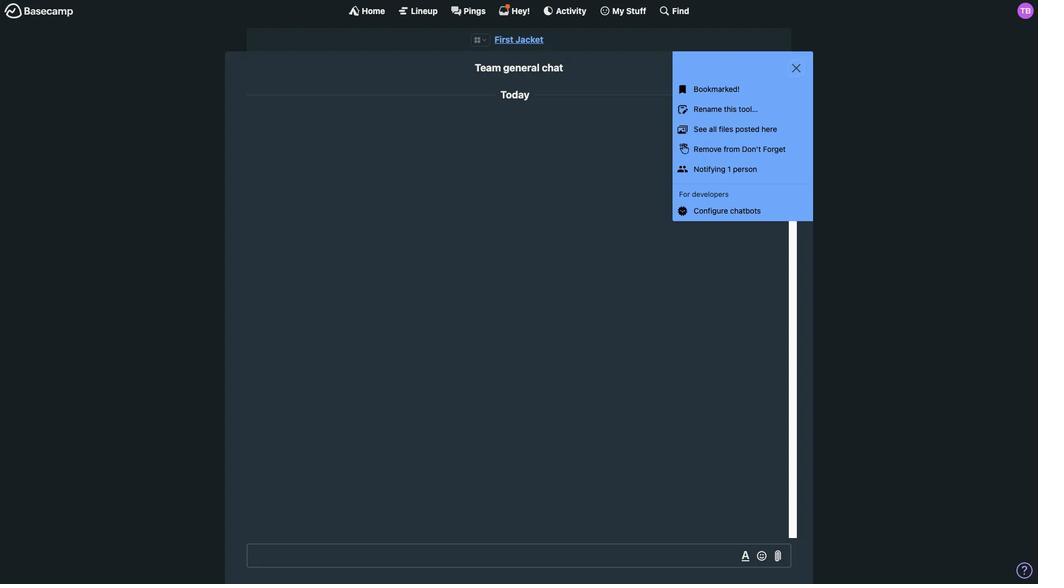 Task type: describe. For each thing, give the bounding box(es) containing it.
notifying       1 person
[[694, 164, 758, 173]]

developers
[[692, 190, 729, 198]]

hey!
[[512, 6, 530, 15]]

switch accounts image
[[4, 3, 74, 19]]

today
[[501, 89, 530, 101]]

10:09am
[[719, 115, 744, 122]]

10:09am element
[[719, 115, 744, 122]]

bookmarked!
[[694, 85, 740, 94]]

tyler black image
[[1018, 3, 1034, 19]]

see
[[694, 124, 707, 134]]

remove from don't forget
[[694, 144, 786, 154]]

hey! button
[[499, 4, 530, 16]]

activity
[[556, 6, 587, 15]]

rename this tool… link
[[673, 100, 814, 120]]

activity link
[[543, 5, 587, 16]]

this
[[724, 105, 737, 114]]

tyler black image
[[761, 113, 784, 136]]

pings button
[[451, 5, 486, 16]]

hello
[[716, 125, 733, 134]]

here
[[762, 124, 778, 134]]

forget
[[763, 144, 786, 154]]

for developers
[[680, 190, 729, 198]]

1
[[728, 164, 731, 173]]

lineup
[[411, 6, 438, 15]]

home link
[[349, 5, 385, 16]]

jacket
[[516, 35, 544, 44]]

for
[[680, 190, 690, 198]]

hello team!
[[716, 125, 755, 134]]

find
[[673, 6, 690, 15]]

first jacket link
[[495, 35, 544, 44]]

team general chat
[[475, 62, 564, 74]]

stuff
[[627, 6, 647, 15]]



Task type: locate. For each thing, give the bounding box(es) containing it.
rename this tool…
[[694, 105, 758, 114]]

my stuff
[[613, 6, 647, 15]]

configure chatbots link
[[673, 201, 814, 221]]

pings
[[464, 6, 486, 15]]

see all files posted here
[[694, 124, 778, 134]]

files
[[719, 124, 734, 134]]

configure chatbots
[[694, 206, 761, 215]]

person
[[734, 164, 758, 173]]

rename
[[694, 105, 722, 114]]

10:09am link
[[719, 115, 744, 122]]

first jacket
[[495, 35, 544, 44]]

first
[[495, 35, 514, 44]]

remove
[[694, 144, 722, 154]]

see all files posted here link
[[673, 120, 814, 139]]

lineup link
[[398, 5, 438, 16]]

configure
[[694, 206, 729, 215]]

team
[[475, 62, 501, 74]]

posted
[[736, 124, 760, 134]]

don't
[[742, 144, 761, 154]]

team!
[[735, 125, 755, 134]]

None text field
[[247, 544, 792, 568]]

find button
[[660, 5, 690, 16]]

main element
[[0, 0, 1039, 21]]

tool…
[[739, 105, 758, 114]]

general
[[504, 62, 540, 74]]

all
[[710, 124, 717, 134]]

notifying       1 person link
[[673, 159, 814, 179]]

my stuff button
[[600, 5, 647, 16]]

chatbots
[[731, 206, 761, 215]]

from
[[724, 144, 740, 154]]

home
[[362, 6, 385, 15]]

my
[[613, 6, 625, 15]]

bookmarked! link
[[673, 80, 814, 100]]

notifying
[[694, 164, 726, 173]]

remove from don't forget link
[[673, 139, 814, 159]]

chat
[[542, 62, 564, 74]]



Task type: vqa. For each thing, say whether or not it's contained in the screenshot.
developers
yes



